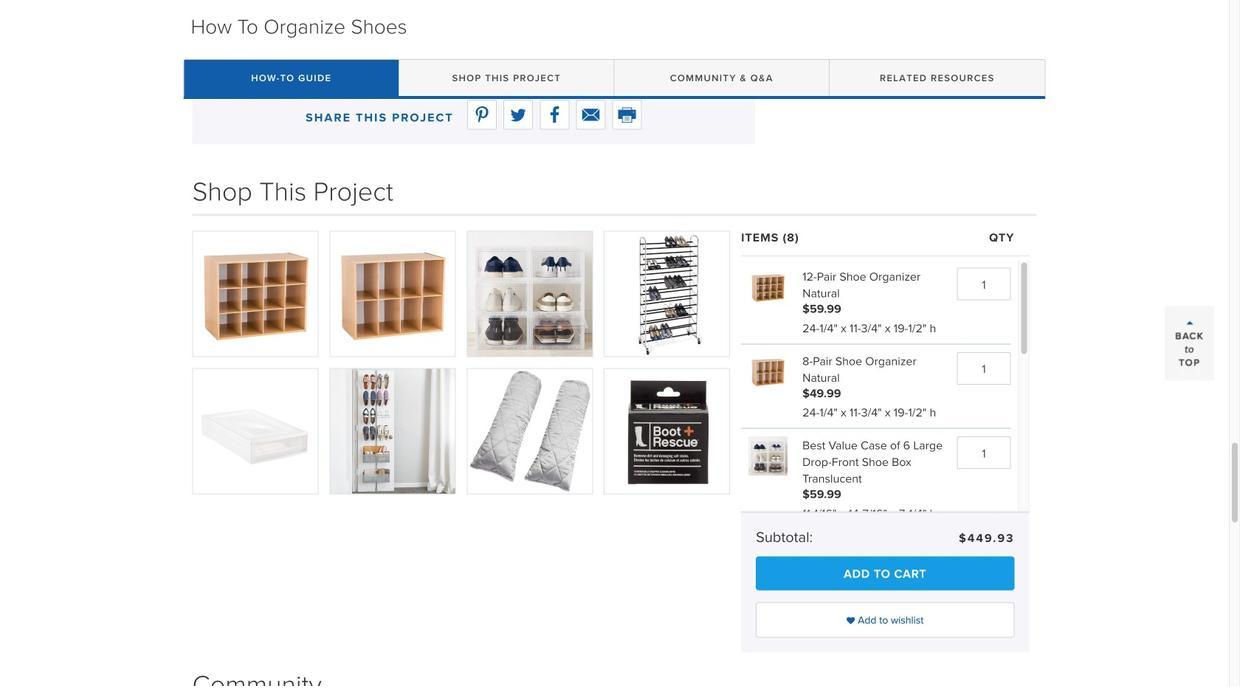 Task type: describe. For each thing, give the bounding box(es) containing it.
freestanding racks image
[[192, 0, 474, 55]]

facebook image
[[550, 105, 560, 123]]

print image
[[619, 104, 636, 122]]

pinterest p image
[[476, 105, 489, 123]]

email image
[[582, 103, 600, 120]]

twitter image
[[510, 105, 527, 123]]



Task type: locate. For each thing, give the bounding box(es) containing it.
None number field
[[958, 267, 1012, 299], [958, 351, 1012, 384], [958, 435, 1012, 468], [958, 267, 1012, 299], [958, 351, 1012, 384], [958, 435, 1012, 468]]

back to top image
[[1166, 306, 1215, 381]]

p&v: how to organize your shoes image
[[193, 230, 318, 355], [330, 230, 455, 355], [468, 230, 593, 355], [605, 230, 730, 355], [749, 267, 788, 306], [749, 351, 788, 390], [193, 368, 318, 493], [330, 368, 455, 493], [468, 368, 593, 493], [605, 368, 730, 493], [749, 435, 788, 475]]



